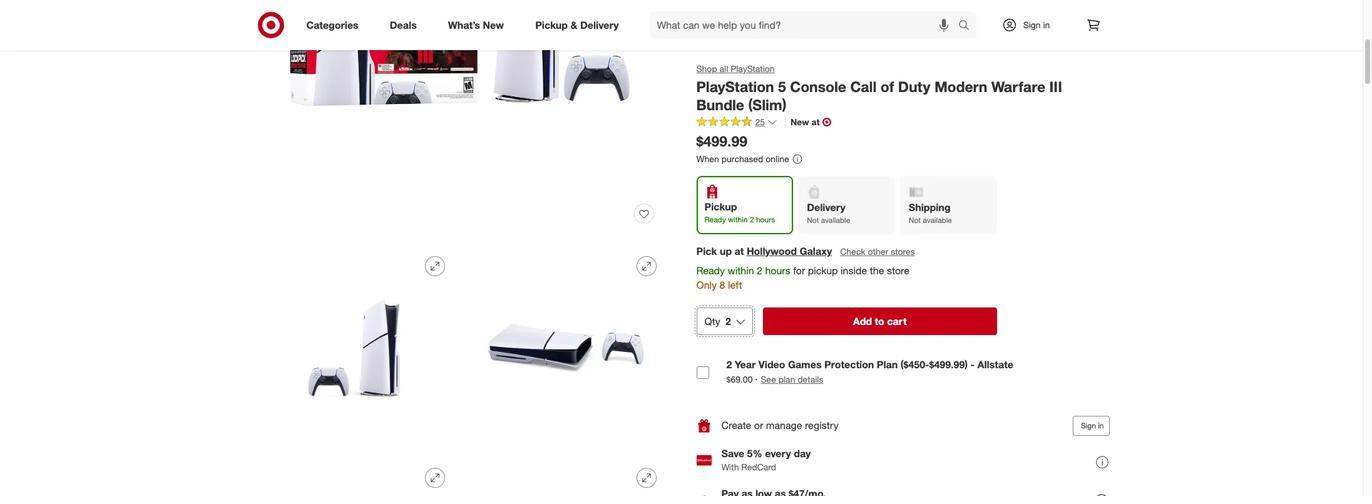 Task type: vqa. For each thing, say whether or not it's contained in the screenshot.
the right DELIVERY
yes



Task type: describe. For each thing, give the bounding box(es) containing it.
hours inside the ready within 2 hours for pickup inside the store only 8 left
[[766, 264, 791, 277]]

protection
[[825, 358, 875, 371]]

what's
[[448, 19, 480, 31]]

qty 2
[[705, 315, 731, 328]]

pickup & delivery
[[536, 19, 619, 31]]

playstation 5 console call of duty modern warfare iii bundle (slim), 1 of 9 image
[[253, 0, 667, 236]]

sign in inside sign in button
[[1082, 421, 1105, 430]]

sign inside sign in 'link'
[[1024, 19, 1041, 30]]

see plan details button
[[761, 373, 824, 386]]

within inside pickup ready within 2 hours
[[728, 215, 748, 224]]

(slim)
[[749, 96, 787, 113]]

shop all playstation playstation 5 console call of duty modern warfare iii bundle (slim)
[[697, 63, 1063, 113]]

plan
[[877, 358, 898, 371]]

modern
[[935, 78, 988, 95]]

deals
[[390, 19, 417, 31]]

store
[[887, 264, 910, 277]]

save 5% every day with redcard
[[722, 447, 811, 472]]

playstation 5 console call of duty modern warfare iii bundle (slim), 2 of 9 image
[[253, 246, 455, 448]]

5
[[779, 78, 787, 95]]

ready inside pickup ready within 2 hours
[[705, 215, 726, 224]]

in inside button
[[1099, 421, 1105, 430]]

other
[[868, 246, 889, 257]]

every
[[766, 447, 791, 460]]

hollywood galaxy button
[[747, 244, 833, 259]]

cart
[[888, 315, 907, 328]]

1 vertical spatial playstation
[[697, 78, 775, 95]]

save
[[722, 447, 745, 460]]

manage
[[766, 419, 803, 432]]

pick
[[697, 245, 717, 258]]

categories
[[307, 19, 359, 31]]

2 right qty
[[726, 315, 731, 328]]

galaxy
[[800, 245, 833, 258]]

redcard
[[742, 462, 777, 472]]

new at
[[791, 117, 820, 127]]

sign in inside sign in 'link'
[[1024, 19, 1051, 30]]

sign inside sign in button
[[1082, 421, 1097, 430]]

pickup for &
[[536, 19, 568, 31]]

or
[[755, 419, 764, 432]]

2 inside pickup ready within 2 hours
[[750, 215, 754, 224]]

new inside what's new link
[[483, 19, 504, 31]]

when
[[697, 154, 720, 164]]

not for delivery
[[807, 216, 820, 225]]

add
[[854, 315, 873, 328]]

registry
[[805, 419, 839, 432]]

ready within 2 hours for pickup inside the store only 8 left
[[697, 264, 910, 291]]

delivery not available
[[807, 201, 851, 225]]

0 vertical spatial playstation
[[731, 63, 775, 74]]

shipping not available
[[909, 201, 953, 225]]

shop
[[697, 63, 718, 74]]

qty
[[705, 315, 721, 328]]

search
[[953, 20, 983, 32]]

8
[[720, 279, 726, 291]]

year
[[735, 358, 756, 371]]

check
[[841, 246, 866, 257]]

delivery inside delivery not available
[[807, 201, 846, 214]]

plan
[[779, 374, 796, 384]]

games
[[788, 358, 822, 371]]

console
[[791, 78, 847, 95]]

playstation 5 console call of duty modern warfare iii bundle (slim), 3 of 9 image
[[465, 246, 667, 448]]

create
[[722, 419, 752, 432]]

search button
[[953, 11, 983, 41]]

warfare
[[992, 78, 1046, 95]]

bundle
[[697, 96, 745, 113]]



Task type: locate. For each thing, give the bounding box(es) containing it.
hours down hollywood
[[766, 264, 791, 277]]

at down console
[[812, 117, 820, 127]]

&
[[571, 19, 578, 31]]

hours up pick up at hollywood galaxy
[[757, 215, 775, 224]]

see
[[761, 374, 777, 384]]

2 year video games protection plan ($450-$499.99) - allstate $69.00 · see plan details
[[727, 358, 1014, 385]]

2 not from the left
[[909, 216, 921, 225]]

ready up only
[[697, 264, 725, 277]]

within up left
[[728, 264, 754, 277]]

2 left the year
[[727, 358, 732, 371]]

0 horizontal spatial available
[[822, 216, 851, 225]]

new
[[483, 19, 504, 31], [791, 117, 810, 127]]

-
[[971, 358, 975, 371]]

1 vertical spatial pickup
[[705, 201, 737, 213]]

1 vertical spatial in
[[1099, 421, 1105, 430]]

playstation 5 console call of duty modern warfare iii bundle (slim), 5 of 9 image
[[465, 458, 667, 496]]

0 vertical spatial sign
[[1024, 19, 1041, 30]]

0 vertical spatial in
[[1044, 19, 1051, 30]]

playstation right all
[[731, 63, 775, 74]]

with
[[722, 462, 739, 472]]

25 link
[[697, 116, 778, 131]]

available
[[822, 216, 851, 225], [923, 216, 953, 225]]

stores
[[891, 246, 916, 257]]

hours inside pickup ready within 2 hours
[[757, 215, 775, 224]]

allstate
[[978, 358, 1014, 371]]

0 horizontal spatial in
[[1044, 19, 1051, 30]]

at
[[812, 117, 820, 127], [735, 245, 744, 258]]

not
[[807, 216, 820, 225], [909, 216, 921, 225]]

0 vertical spatial delivery
[[581, 19, 619, 31]]

2
[[750, 215, 754, 224], [757, 264, 763, 277], [726, 315, 731, 328], [727, 358, 732, 371]]

available up check
[[822, 216, 851, 225]]

hours
[[757, 215, 775, 224], [766, 264, 791, 277]]

playstation down all
[[697, 78, 775, 95]]

0 vertical spatial hours
[[757, 215, 775, 224]]

shipping
[[909, 201, 951, 214]]

sign in link
[[992, 11, 1070, 39]]

what's new link
[[438, 11, 520, 39]]

delivery
[[581, 19, 619, 31], [807, 201, 846, 214]]

1 vertical spatial new
[[791, 117, 810, 127]]

delivery inside pickup & delivery link
[[581, 19, 619, 31]]

only
[[697, 279, 717, 291]]

delivery up galaxy
[[807, 201, 846, 214]]

1 horizontal spatial sign in
[[1082, 421, 1105, 430]]

at right the up
[[735, 245, 744, 258]]

hollywood
[[747, 245, 797, 258]]

0 horizontal spatial new
[[483, 19, 504, 31]]

0 horizontal spatial delivery
[[581, 19, 619, 31]]

1 horizontal spatial new
[[791, 117, 810, 127]]

1 horizontal spatial pickup
[[705, 201, 737, 213]]

call
[[851, 78, 877, 95]]

check other stores button
[[840, 245, 916, 259]]

pickup up the up
[[705, 201, 737, 213]]

What can we help you find? suggestions appear below search field
[[650, 11, 962, 39]]

pickup for ready
[[705, 201, 737, 213]]

when purchased online
[[697, 154, 790, 164]]

within up the up
[[728, 215, 748, 224]]

what's new
[[448, 19, 504, 31]]

2 inside 2 year video games protection plan ($450-$499.99) - allstate $69.00 · see plan details
[[727, 358, 732, 371]]

1 not from the left
[[807, 216, 820, 225]]

add to cart button
[[763, 308, 997, 335]]

online
[[766, 154, 790, 164]]

1 horizontal spatial not
[[909, 216, 921, 225]]

None checkbox
[[697, 367, 709, 379]]

within inside the ready within 2 hours for pickup inside the store only 8 left
[[728, 264, 754, 277]]

delivery right &
[[581, 19, 619, 31]]

1 vertical spatial delivery
[[807, 201, 846, 214]]

duty
[[899, 78, 931, 95]]

sign
[[1024, 19, 1041, 30], [1082, 421, 1097, 430]]

1 horizontal spatial in
[[1099, 421, 1105, 430]]

1 horizontal spatial at
[[812, 117, 820, 127]]

sign in button
[[1073, 416, 1110, 436]]

to
[[875, 315, 885, 328]]

create or manage registry
[[722, 419, 839, 432]]

0 horizontal spatial pickup
[[536, 19, 568, 31]]

$499.99
[[697, 132, 748, 150]]

available for delivery
[[822, 216, 851, 225]]

of
[[881, 78, 895, 95]]

ready up pick
[[705, 215, 726, 224]]

pickup ready within 2 hours
[[705, 201, 775, 224]]

2 available from the left
[[923, 216, 953, 225]]

available for shipping
[[923, 216, 953, 225]]

sign in
[[1024, 19, 1051, 30], [1082, 421, 1105, 430]]

pickup
[[808, 264, 838, 277]]

·
[[756, 373, 758, 385]]

2 up pick up at hollywood galaxy
[[750, 215, 754, 224]]

1 vertical spatial sign in
[[1082, 421, 1105, 430]]

available down the shipping
[[923, 216, 953, 225]]

not inside shipping not available
[[909, 216, 921, 225]]

0 horizontal spatial sign in
[[1024, 19, 1051, 30]]

0 horizontal spatial at
[[735, 245, 744, 258]]

1 available from the left
[[822, 216, 851, 225]]

in inside 'link'
[[1044, 19, 1051, 30]]

($450-
[[901, 358, 930, 371]]

available inside shipping not available
[[923, 216, 953, 225]]

pickup inside pickup ready within 2 hours
[[705, 201, 737, 213]]

1 horizontal spatial delivery
[[807, 201, 846, 214]]

available inside delivery not available
[[822, 216, 851, 225]]

pickup
[[536, 19, 568, 31], [705, 201, 737, 213]]

0 vertical spatial ready
[[705, 215, 726, 224]]

not down the shipping
[[909, 216, 921, 225]]

new right what's
[[483, 19, 504, 31]]

0 horizontal spatial sign
[[1024, 19, 1041, 30]]

deals link
[[379, 11, 433, 39]]

0 vertical spatial new
[[483, 19, 504, 31]]

1 vertical spatial within
[[728, 264, 754, 277]]

in
[[1044, 19, 1051, 30], [1099, 421, 1105, 430]]

details
[[798, 374, 824, 384]]

1 vertical spatial ready
[[697, 264, 725, 277]]

$499.99)
[[930, 358, 968, 371]]

new right 25
[[791, 117, 810, 127]]

1 horizontal spatial available
[[923, 216, 953, 225]]

ready
[[705, 215, 726, 224], [697, 264, 725, 277]]

2 down pick up at hollywood galaxy
[[757, 264, 763, 277]]

day
[[794, 447, 811, 460]]

left
[[728, 279, 742, 291]]

check other stores
[[841, 246, 916, 257]]

for
[[794, 264, 806, 277]]

the
[[870, 264, 885, 277]]

all
[[720, 63, 729, 74]]

0 vertical spatial within
[[728, 215, 748, 224]]

playstation 5 console call of duty modern warfare iii bundle (slim), 4 of 9 image
[[253, 458, 455, 496]]

5%
[[748, 447, 763, 460]]

add to cart
[[854, 315, 907, 328]]

not inside delivery not available
[[807, 216, 820, 225]]

0 vertical spatial sign in
[[1024, 19, 1051, 30]]

1 horizontal spatial sign
[[1082, 421, 1097, 430]]

2 inside the ready within 2 hours for pickup inside the store only 8 left
[[757, 264, 763, 277]]

0 horizontal spatial not
[[807, 216, 820, 225]]

categories link
[[296, 11, 374, 39]]

25
[[756, 117, 765, 127]]

$69.00
[[727, 374, 753, 384]]

0 vertical spatial pickup
[[536, 19, 568, 31]]

ready inside the ready within 2 hours for pickup inside the store only 8 left
[[697, 264, 725, 277]]

pickup left &
[[536, 19, 568, 31]]

1 vertical spatial sign
[[1082, 421, 1097, 430]]

up
[[720, 245, 732, 258]]

purchased
[[722, 154, 764, 164]]

inside
[[841, 264, 868, 277]]

iii
[[1050, 78, 1063, 95]]

not for shipping
[[909, 216, 921, 225]]

video
[[759, 358, 786, 371]]

1 vertical spatial at
[[735, 245, 744, 258]]

0 vertical spatial at
[[812, 117, 820, 127]]

not up galaxy
[[807, 216, 820, 225]]

pickup & delivery link
[[525, 11, 635, 39]]

1 vertical spatial hours
[[766, 264, 791, 277]]

pick up at hollywood galaxy
[[697, 245, 833, 258]]



